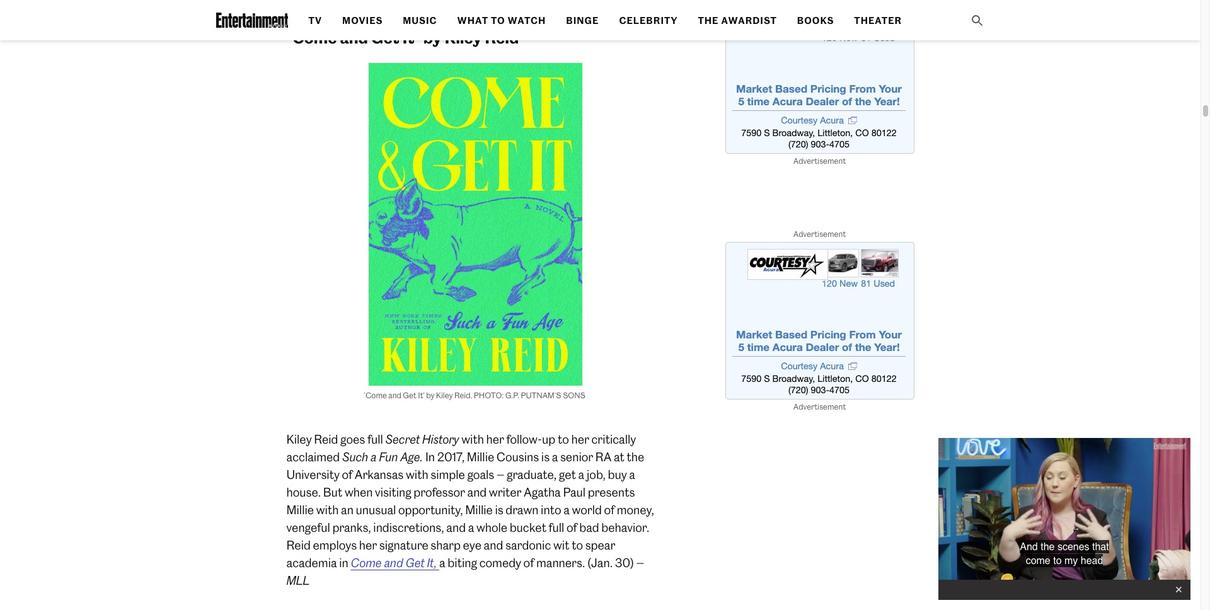 Task type: vqa. For each thing, say whether or not it's contained in the screenshot.
bad
yes



Task type: describe. For each thing, give the bounding box(es) containing it.
bucket
[[510, 520, 546, 535]]

binge link
[[566, 15, 599, 26]]

the
[[698, 15, 719, 26]]

behavior.
[[601, 520, 649, 535]]

unusual
[[356, 503, 396, 517]]

millie up goals
[[467, 450, 494, 464]]

2 vertical spatial kiley
[[286, 432, 312, 447]]

'come and get it' by kiley reid.
[[364, 390, 472, 400]]

it"
[[402, 28, 420, 47]]

1 vertical spatial is
[[495, 503, 503, 517]]

'come and get it' by kiley reid image
[[324, 63, 627, 385]]

in
[[339, 556, 348, 570]]

such a fun age.
[[342, 450, 425, 464]]

2 advertisement region from the top
[[725, 242, 914, 400]]

biting
[[448, 556, 477, 570]]

vengeful
[[286, 520, 330, 535]]

what to watch link
[[457, 15, 546, 26]]

get
[[559, 467, 576, 482]]

critically
[[591, 432, 636, 447]]

get for it'
[[403, 390, 416, 400]]

into
[[541, 503, 561, 517]]

a down up
[[552, 450, 558, 464]]

senior
[[560, 450, 593, 464]]

— inside come and get it, a biting comedy of manners. (jan. 30) — mll
[[636, 556, 644, 570]]

her inside in 2017, millie cousins is a senior ra at the university of arkansas with simple goals — graduate, get a job, buy a house. but when visiting professor and writer agatha paul presents millie with an unusual opportunity, millie is drawn into a world of money, vengeful pranks, indiscretions, and a whole bucket full of bad behavior. reid employs her signature sharp eye and sardonic wit to spear academia in
[[359, 538, 377, 552]]

a left fun
[[371, 450, 377, 464]]

come and get it, link
[[351, 556, 439, 570]]

get for it"
[[371, 28, 399, 47]]

awardist
[[721, 15, 777, 26]]

and up "sharp"
[[446, 520, 466, 535]]

0 horizontal spatial with
[[316, 503, 339, 517]]

spear
[[585, 538, 615, 552]]

celebrity
[[619, 15, 678, 26]]

history
[[422, 432, 459, 447]]

reid inside in 2017, millie cousins is a senior ra at the university of arkansas with simple goals — graduate, get a job, buy a house. but when visiting professor and writer agatha paul presents millie with an unusual opportunity, millie is drawn into a world of money, vengeful pranks, indiscretions, and a whole bucket full of bad behavior. reid employs her signature sharp eye and sardonic wit to spear academia in
[[286, 538, 311, 552]]

millie up whole
[[465, 503, 493, 517]]

putnam's
[[521, 390, 561, 400]]

manners.
[[536, 556, 585, 570]]

g.p.
[[505, 390, 519, 400]]

agatha
[[524, 485, 561, 499]]

presents
[[588, 485, 635, 499]]

by for it'
[[426, 390, 434, 400]]

fun
[[379, 450, 398, 464]]

binge
[[566, 15, 599, 26]]

goes
[[340, 432, 365, 447]]

follow-
[[506, 432, 542, 447]]

ra
[[595, 450, 612, 464]]

an
[[341, 503, 354, 517]]

and right 'come
[[388, 390, 401, 400]]

paul
[[563, 485, 586, 499]]

1 horizontal spatial reid
[[314, 432, 338, 447]]

pranks,
[[332, 520, 371, 535]]

wit
[[553, 538, 569, 552]]

bad
[[579, 520, 599, 535]]

signature
[[379, 538, 428, 552]]

acclaimed
[[286, 450, 340, 464]]

to inside in 2017, millie cousins is a senior ra at the university of arkansas with simple goals — graduate, get a job, buy a house. but when visiting professor and writer agatha paul presents millie with an unusual opportunity, millie is drawn into a world of money, vengeful pranks, indiscretions, and a whole bucket full of bad behavior. reid employs her signature sharp eye and sardonic wit to spear academia in
[[572, 538, 583, 552]]

graduate,
[[507, 467, 557, 482]]

academia
[[286, 556, 337, 570]]

books
[[797, 15, 834, 26]]

1 advertisement region from the top
[[725, 0, 914, 154]]

come
[[351, 556, 382, 570]]

home image
[[216, 13, 288, 28]]

kiley reid goes full secret history
[[286, 432, 461, 447]]

to inside the with her follow-up to her critically acclaimed
[[558, 432, 569, 447]]

buy
[[608, 467, 627, 482]]

up
[[542, 432, 555, 447]]

of inside come and get it, a biting comedy of manners. (jan. 30) — mll
[[523, 556, 534, 570]]

the awardist
[[698, 15, 777, 26]]

indiscretions,
[[373, 520, 444, 535]]

sharp
[[431, 538, 461, 552]]

professor
[[414, 485, 465, 499]]

it,
[[427, 556, 437, 570]]

kiley for reid
[[445, 28, 482, 47]]

millie down house.
[[286, 503, 314, 517]]

theater link
[[854, 15, 902, 26]]

money,
[[617, 503, 654, 517]]

secret
[[385, 432, 420, 447]]

goals
[[467, 467, 494, 482]]

employs
[[313, 538, 357, 552]]

drawn
[[506, 503, 539, 517]]

comedy
[[479, 556, 521, 570]]

sardonic
[[505, 538, 551, 552]]

30)
[[615, 556, 634, 570]]

writer
[[489, 485, 521, 499]]



Task type: locate. For each thing, give the bounding box(es) containing it.
0 vertical spatial advertisement region
[[725, 0, 914, 154]]

and inside come and get it, a biting comedy of manners. (jan. 30) — mll
[[384, 556, 403, 570]]

1 vertical spatial —
[[636, 556, 644, 570]]

and down the movies link
[[340, 28, 368, 47]]

of
[[342, 467, 352, 482], [604, 503, 615, 517], [567, 520, 577, 535], [523, 556, 534, 570]]

movies link
[[342, 15, 383, 26]]

tv link
[[308, 15, 322, 26]]

her up senior at the left bottom
[[571, 432, 589, 447]]

but
[[323, 485, 342, 499]]

1 vertical spatial by
[[426, 390, 434, 400]]

opportunity,
[[398, 503, 463, 517]]

in 2017, millie cousins is a senior ra at the university of arkansas with simple goals — graduate, get a job, buy a house. but when visiting professor and writer agatha paul presents millie with an unusual opportunity, millie is drawn into a world of money, vengeful pranks, indiscretions, and a whole bucket full of bad behavior. reid employs her signature sharp eye and sardonic wit to spear academia in
[[286, 450, 654, 570]]

1 vertical spatial to
[[572, 538, 583, 552]]

university
[[286, 467, 340, 482]]

a up eye
[[468, 520, 474, 535]]

theater
[[854, 15, 902, 26]]

— up writer at the left of page
[[497, 467, 504, 482]]

eye
[[463, 538, 481, 552]]

0 vertical spatial is
[[541, 450, 550, 464]]

get left it,
[[406, 556, 425, 570]]

mll
[[286, 573, 310, 588]]

her
[[486, 432, 504, 447], [571, 432, 589, 447], [359, 538, 377, 552]]

kiley down what
[[445, 28, 482, 47]]

kiley left reid.
[[436, 390, 453, 400]]

world
[[572, 503, 602, 517]]

to right wit
[[572, 538, 583, 552]]

job,
[[587, 467, 606, 482]]

kiley for reid.
[[436, 390, 453, 400]]

2 vertical spatial with
[[316, 503, 339, 517]]

1 horizontal spatial with
[[406, 467, 428, 482]]

and
[[340, 28, 368, 47], [388, 390, 401, 400], [467, 485, 487, 499], [446, 520, 466, 535], [484, 538, 503, 552], [384, 556, 403, 570]]

2 horizontal spatial with
[[461, 432, 484, 447]]

cousins
[[497, 450, 539, 464]]

2 horizontal spatial her
[[571, 432, 589, 447]]

to right up
[[558, 432, 569, 447]]

get left it"
[[371, 28, 399, 47]]

g.p. putnam's sons
[[505, 390, 587, 400]]

reid up acclaimed
[[314, 432, 338, 447]]

age.
[[400, 450, 423, 464]]

0 vertical spatial kiley
[[445, 28, 482, 47]]

house.
[[286, 485, 321, 499]]

0 horizontal spatial reid
[[286, 538, 311, 552]]

arkansas
[[355, 467, 404, 482]]

full inside in 2017, millie cousins is a senior ra at the university of arkansas with simple goals — graduate, get a job, buy a house. but when visiting professor and writer agatha paul presents millie with an unusual opportunity, millie is drawn into a world of money, vengeful pranks, indiscretions, and a whole bucket full of bad behavior. reid employs her signature sharp eye and sardonic wit to spear academia in
[[549, 520, 564, 535]]

of down presents
[[604, 503, 615, 517]]

visiting
[[375, 485, 411, 499]]

simple
[[431, 467, 465, 482]]

1 vertical spatial get
[[403, 390, 416, 400]]

get for it,
[[406, 556, 425, 570]]

of down such
[[342, 467, 352, 482]]

a right into at the left
[[564, 503, 570, 517]]

2017,
[[437, 450, 465, 464]]

tv
[[308, 15, 322, 26]]

0 vertical spatial get
[[371, 28, 399, 47]]

what
[[457, 15, 488, 26]]

1 vertical spatial advertisement region
[[725, 242, 914, 400]]

2 horizontal spatial reid
[[485, 28, 519, 47]]

at
[[614, 450, 624, 464]]

music link
[[403, 15, 437, 26]]

with her follow-up to her critically acclaimed
[[286, 432, 636, 464]]

of down sardonic at the left bottom of the page
[[523, 556, 534, 570]]

is down writer at the left of page
[[495, 503, 503, 517]]

movies
[[342, 15, 383, 26]]

0 vertical spatial full
[[367, 432, 383, 447]]

the awardist link
[[698, 15, 777, 26]]

2 vertical spatial get
[[406, 556, 425, 570]]

0 horizontal spatial is
[[495, 503, 503, 517]]

with up 2017,
[[461, 432, 484, 447]]

millie
[[467, 450, 494, 464], [286, 503, 314, 517], [465, 503, 493, 517]]

and down goals
[[467, 485, 487, 499]]

1 horizontal spatial to
[[572, 538, 583, 552]]

to
[[491, 15, 505, 26]]

(jan.
[[587, 556, 613, 570]]

1 vertical spatial kiley
[[436, 390, 453, 400]]

1 horizontal spatial is
[[541, 450, 550, 464]]

and down whole
[[484, 538, 503, 552]]

0 horizontal spatial —
[[497, 467, 504, 482]]

get inside come and get it, a biting comedy of manners. (jan. 30) — mll
[[406, 556, 425, 570]]

watch
[[508, 15, 546, 26]]

1 horizontal spatial her
[[486, 432, 504, 447]]

with down age.
[[406, 467, 428, 482]]

reid.
[[454, 390, 472, 400]]

full up such a fun age.
[[367, 432, 383, 447]]

2 vertical spatial reid
[[286, 538, 311, 552]]

reid down vengeful
[[286, 538, 311, 552]]

is
[[541, 450, 550, 464], [495, 503, 503, 517]]

with inside the with her follow-up to her critically acclaimed
[[461, 432, 484, 447]]

to
[[558, 432, 569, 447], [572, 538, 583, 552]]

books link
[[797, 15, 834, 26]]

a right buy at bottom
[[629, 467, 635, 482]]

0 vertical spatial by
[[423, 28, 441, 47]]

when
[[345, 485, 373, 499]]

in
[[425, 450, 435, 464]]

0 vertical spatial —
[[497, 467, 504, 482]]

is down up
[[541, 450, 550, 464]]

the
[[627, 450, 644, 464]]

'come
[[364, 390, 387, 400]]

"come and get it" by kiley reid
[[286, 28, 519, 47]]

1 vertical spatial with
[[406, 467, 428, 482]]

whole
[[476, 520, 507, 535]]

search image
[[970, 13, 985, 28]]

it'
[[418, 390, 425, 400]]

1 vertical spatial reid
[[314, 432, 338, 447]]

what to watch
[[457, 15, 546, 26]]

reid down what to watch link
[[485, 28, 519, 47]]

—
[[497, 467, 504, 482], [636, 556, 644, 570]]

by for it"
[[423, 28, 441, 47]]

get left it'
[[403, 390, 416, 400]]

1 horizontal spatial —
[[636, 556, 644, 570]]

with
[[461, 432, 484, 447], [406, 467, 428, 482], [316, 503, 339, 517]]

her up come
[[359, 538, 377, 552]]

a right it,
[[439, 556, 445, 570]]

music
[[403, 15, 437, 26]]

celebrity link
[[619, 15, 678, 26]]

such
[[342, 450, 368, 464]]

0 vertical spatial reid
[[485, 28, 519, 47]]

a
[[371, 450, 377, 464], [552, 450, 558, 464], [578, 467, 584, 482], [629, 467, 635, 482], [564, 503, 570, 517], [468, 520, 474, 535], [439, 556, 445, 570]]

0 vertical spatial to
[[558, 432, 569, 447]]

1 horizontal spatial full
[[549, 520, 564, 535]]

full up wit
[[549, 520, 564, 535]]

kiley up acclaimed
[[286, 432, 312, 447]]

0 vertical spatial with
[[461, 432, 484, 447]]

0 horizontal spatial her
[[359, 538, 377, 552]]

by down music
[[423, 28, 441, 47]]

by right it'
[[426, 390, 434, 400]]

— inside in 2017, millie cousins is a senior ra at the university of arkansas with simple goals — graduate, get a job, buy a house. but when visiting professor and writer agatha paul presents millie with an unusual opportunity, millie is drawn into a world of money, vengeful pranks, indiscretions, and a whole bucket full of bad behavior. reid employs her signature sharp eye and sardonic wit to spear academia in
[[497, 467, 504, 482]]

full
[[367, 432, 383, 447], [549, 520, 564, 535]]

and down signature
[[384, 556, 403, 570]]

with down but
[[316, 503, 339, 517]]

"come
[[286, 28, 337, 47]]

1 vertical spatial full
[[549, 520, 564, 535]]

a inside come and get it, a biting comedy of manners. (jan. 30) — mll
[[439, 556, 445, 570]]

— right 30)
[[636, 556, 644, 570]]

of left bad
[[567, 520, 577, 535]]

0 horizontal spatial full
[[367, 432, 383, 447]]

come and get it, a biting comedy of manners. (jan. 30) — mll
[[286, 556, 644, 588]]

0 horizontal spatial to
[[558, 432, 569, 447]]

sons
[[563, 390, 585, 400]]

her up cousins on the left bottom of page
[[486, 432, 504, 447]]

advertisement region
[[725, 0, 914, 154], [725, 242, 914, 400]]

a right get
[[578, 467, 584, 482]]

reid
[[485, 28, 519, 47], [314, 432, 338, 447], [286, 538, 311, 552]]



